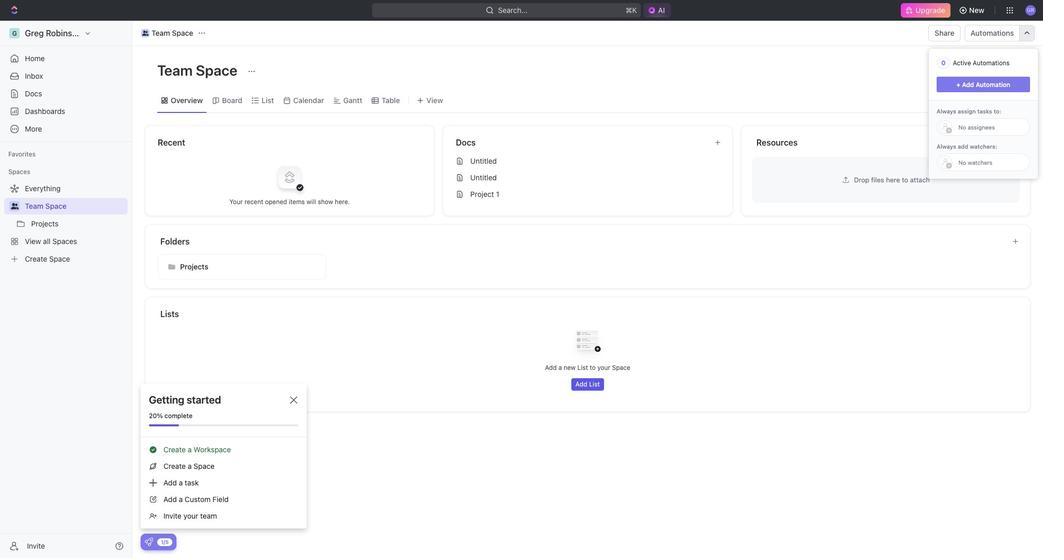 Task type: locate. For each thing, give the bounding box(es) containing it.
a down add a task
[[179, 496, 183, 504]]

1
[[496, 190, 499, 199]]

team space link inside tree
[[25, 198, 126, 215]]

always for always assign tasks to:
[[937, 108, 956, 115]]

complete
[[165, 413, 193, 420]]

add inside button
[[575, 381, 587, 389]]

onboarding checklist button image
[[145, 539, 153, 547]]

create up add a task
[[163, 462, 186, 471]]

docs
[[25, 89, 42, 98], [456, 138, 476, 147]]

resources
[[756, 138, 798, 147]]

0 vertical spatial team space
[[152, 29, 193, 37]]

2 always from the top
[[937, 143, 956, 150]]

team space
[[152, 29, 193, 37], [157, 62, 240, 79], [25, 202, 67, 211]]

0 horizontal spatial team space link
[[25, 198, 126, 215]]

0 vertical spatial automations
[[971, 29, 1014, 37]]

1 vertical spatial list
[[577, 364, 588, 372]]

automations up automation
[[973, 59, 1010, 67]]

create a workspace
[[163, 446, 231, 455]]

add inside button
[[968, 66, 982, 75]]

team
[[152, 29, 170, 37], [157, 62, 193, 79], [25, 202, 43, 211]]

2 vertical spatial team
[[25, 202, 43, 211]]

your
[[597, 364, 610, 372], [183, 512, 198, 521]]

1 horizontal spatial docs
[[456, 138, 476, 147]]

add for add a new list to your space
[[545, 364, 557, 372]]

here.
[[335, 198, 350, 206]]

list link
[[259, 93, 274, 108]]

new button
[[955, 2, 991, 19]]

list inside button
[[589, 381, 600, 389]]

your down add a custom field
[[183, 512, 198, 521]]

a for space
[[188, 462, 192, 471]]

space
[[172, 29, 193, 37], [196, 62, 237, 79], [45, 202, 67, 211], [612, 364, 630, 372], [194, 462, 215, 471]]

add a task
[[163, 479, 199, 488]]

will
[[307, 198, 316, 206]]

drop
[[854, 176, 869, 184]]

1 vertical spatial team space link
[[25, 198, 126, 215]]

custom
[[185, 496, 211, 504]]

1/5
[[161, 539, 169, 546]]

invite
[[163, 512, 182, 521], [27, 542, 45, 551]]

1 horizontal spatial invite
[[163, 512, 182, 521]]

no assignees button
[[937, 118, 1030, 136]]

space inside tree
[[45, 202, 67, 211]]

no
[[959, 124, 966, 131], [959, 159, 966, 166]]

2 untitled link from the top
[[452, 170, 724, 186]]

folders
[[160, 237, 190, 247]]

2 vertical spatial list
[[589, 381, 600, 389]]

2 create from the top
[[163, 462, 186, 471]]

1 vertical spatial untitled
[[470, 173, 497, 182]]

sidebar navigation
[[0, 21, 132, 559]]

20%
[[149, 413, 163, 420]]

2 horizontal spatial list
[[589, 381, 600, 389]]

create for create a space
[[163, 462, 186, 471]]

0 horizontal spatial docs
[[25, 89, 42, 98]]

workspace
[[194, 446, 231, 455]]

0 vertical spatial list
[[262, 96, 274, 105]]

always add watchers:
[[937, 143, 997, 150]]

a
[[558, 364, 562, 372], [188, 446, 192, 455], [188, 462, 192, 471], [179, 479, 183, 488], [179, 496, 183, 504]]

dashboards link
[[4, 103, 128, 120]]

always for always add watchers:
[[937, 143, 956, 150]]

watchers:
[[970, 143, 997, 150]]

invite inside sidebar navigation
[[27, 542, 45, 551]]

close image
[[290, 397, 297, 404]]

dashboards
[[25, 107, 65, 116]]

0 vertical spatial team
[[152, 29, 170, 37]]

inbox link
[[4, 68, 128, 85]]

assign
[[958, 108, 976, 115]]

no down assign
[[959, 124, 966, 131]]

user group image inside team space tree
[[11, 203, 18, 210]]

a up create a space
[[188, 446, 192, 455]]

to right here on the top right of page
[[902, 176, 908, 184]]

team space inside tree
[[25, 202, 67, 211]]

2 untitled from the top
[[470, 173, 497, 182]]

2 vertical spatial team space
[[25, 202, 67, 211]]

docs inside docs link
[[25, 89, 42, 98]]

no lists icon. image
[[567, 323, 608, 364]]

1 always from the top
[[937, 108, 956, 115]]

projects button
[[158, 254, 326, 280]]

add up + add automation
[[968, 66, 982, 75]]

always
[[937, 108, 956, 115], [937, 143, 956, 150]]

team space link
[[139, 27, 196, 39], [25, 198, 126, 215]]

1 horizontal spatial team space link
[[139, 27, 196, 39]]

add list button
[[571, 379, 604, 391]]

always left assign
[[937, 108, 956, 115]]

1 vertical spatial invite
[[27, 542, 45, 551]]

0 vertical spatial invite
[[163, 512, 182, 521]]

show
[[318, 198, 333, 206]]

no down 'add'
[[959, 159, 966, 166]]

table
[[382, 96, 400, 105]]

add a new list to your space
[[545, 364, 630, 372]]

0 horizontal spatial list
[[262, 96, 274, 105]]

1 create from the top
[[163, 446, 186, 455]]

invite for invite
[[27, 542, 45, 551]]

1 vertical spatial automations
[[973, 59, 1010, 67]]

add for add list
[[575, 381, 587, 389]]

opened
[[265, 198, 287, 206]]

1 vertical spatial to
[[590, 364, 596, 372]]

no recent items image
[[269, 156, 310, 198]]

project 1 link
[[452, 186, 724, 203]]

upgrade link
[[901, 3, 951, 18]]

automations
[[971, 29, 1014, 37], [973, 59, 1010, 67]]

0 vertical spatial docs
[[25, 89, 42, 98]]

a left task at the left bottom of the page
[[179, 479, 183, 488]]

board
[[222, 96, 242, 105]]

your up add list
[[597, 364, 610, 372]]

1 vertical spatial team space
[[157, 62, 240, 79]]

0 horizontal spatial user group image
[[11, 203, 18, 210]]

0 vertical spatial no
[[959, 124, 966, 131]]

add
[[968, 66, 982, 75], [962, 81, 974, 88], [545, 364, 557, 372], [575, 381, 587, 389], [163, 479, 177, 488], [163, 496, 177, 504]]

recent
[[244, 198, 263, 206]]

0 vertical spatial to
[[902, 176, 908, 184]]

list
[[262, 96, 274, 105], [577, 364, 588, 372], [589, 381, 600, 389]]

board link
[[220, 93, 242, 108]]

1 vertical spatial your
[[183, 512, 198, 521]]

list right "board"
[[262, 96, 274, 105]]

untitled
[[470, 157, 497, 166], [470, 173, 497, 182]]

getting started
[[149, 394, 221, 406]]

add a custom field
[[163, 496, 229, 504]]

list right new
[[577, 364, 588, 372]]

table link
[[379, 93, 400, 108]]

1 horizontal spatial your
[[597, 364, 610, 372]]

always assign tasks to:
[[937, 108, 1001, 115]]

always left 'add'
[[937, 143, 956, 150]]

to up add list
[[590, 364, 596, 372]]

1 horizontal spatial user group image
[[142, 31, 149, 36]]

user group image
[[142, 31, 149, 36], [11, 203, 18, 210]]

lists button
[[160, 308, 1018, 321]]

add down add a task
[[163, 496, 177, 504]]

project 1
[[470, 190, 499, 199]]

add left new
[[545, 364, 557, 372]]

to
[[902, 176, 908, 184], [590, 364, 596, 372]]

create up create a space
[[163, 446, 186, 455]]

0 vertical spatial always
[[937, 108, 956, 115]]

a up task at the left bottom of the page
[[188, 462, 192, 471]]

2 no from the top
[[959, 159, 966, 166]]

add down add a new list to your space
[[575, 381, 587, 389]]

add for add a custom field
[[163, 496, 177, 504]]

automations down new
[[971, 29, 1014, 37]]

0 horizontal spatial your
[[183, 512, 198, 521]]

1 no from the top
[[959, 124, 966, 131]]

0 horizontal spatial invite
[[27, 542, 45, 551]]

1 vertical spatial user group image
[[11, 203, 18, 210]]

0 horizontal spatial to
[[590, 364, 596, 372]]

1 untitled from the top
[[470, 157, 497, 166]]

a left new
[[558, 364, 562, 372]]

1 vertical spatial no
[[959, 159, 966, 166]]

0 vertical spatial create
[[163, 446, 186, 455]]

list down add a new list to your space
[[589, 381, 600, 389]]

add left task at the left bottom of the page
[[163, 479, 177, 488]]

0 vertical spatial user group image
[[142, 31, 149, 36]]

attach
[[910, 176, 930, 184]]

1 vertical spatial create
[[163, 462, 186, 471]]

0 vertical spatial untitled
[[470, 157, 497, 166]]

add for add task
[[968, 66, 982, 75]]

1 vertical spatial always
[[937, 143, 956, 150]]

tasks
[[977, 108, 992, 115]]



Task type: vqa. For each thing, say whether or not it's contained in the screenshot.
2nd row from the bottom
no



Task type: describe. For each thing, give the bounding box(es) containing it.
gantt
[[343, 96, 362, 105]]

add list
[[575, 381, 600, 389]]

recent
[[158, 138, 185, 147]]

overview link
[[169, 93, 203, 108]]

team space tree
[[4, 181, 128, 268]]

active
[[953, 59, 971, 67]]

1 vertical spatial docs
[[456, 138, 476, 147]]

files
[[871, 176, 884, 184]]

1 vertical spatial team
[[157, 62, 193, 79]]

1 horizontal spatial to
[[902, 176, 908, 184]]

docs link
[[4, 86, 128, 102]]

folders button
[[160, 236, 1004, 248]]

0
[[941, 59, 946, 67]]

add for add a task
[[163, 479, 177, 488]]

automations inside automations button
[[971, 29, 1014, 37]]

drop files here to attach
[[854, 176, 930, 184]]

no assignees note
[[953, 124, 995, 131]]

favorites button
[[4, 148, 40, 161]]

lists
[[160, 310, 179, 319]]

new
[[969, 6, 984, 15]]

your recent opened items will show here.
[[229, 198, 350, 206]]

⌘k
[[625, 6, 637, 15]]

invite your team
[[163, 512, 217, 521]]

onboarding checklist button element
[[145, 539, 153, 547]]

0 vertical spatial your
[[597, 364, 610, 372]]

create a space
[[163, 462, 215, 471]]

0 vertical spatial team space link
[[139, 27, 196, 39]]

spaces
[[8, 168, 30, 176]]

+ add automation
[[956, 81, 1010, 88]]

team
[[200, 512, 217, 521]]

field
[[213, 496, 229, 504]]

calendar
[[293, 96, 324, 105]]

share button
[[928, 25, 961, 42]]

here
[[886, 176, 900, 184]]

task
[[185, 479, 199, 488]]

your
[[229, 198, 243, 206]]

watchers
[[968, 159, 993, 166]]

create for create a workspace
[[163, 446, 186, 455]]

add right + on the top of page
[[962, 81, 974, 88]]

add task
[[968, 66, 1000, 75]]

a for custom
[[179, 496, 183, 504]]

new
[[564, 364, 576, 372]]

search...
[[498, 6, 527, 15]]

favorites
[[8, 150, 36, 158]]

no watchers
[[959, 159, 993, 166]]

20% complete
[[149, 413, 193, 420]]

home
[[25, 54, 45, 63]]

automation
[[976, 81, 1010, 88]]

1 horizontal spatial list
[[577, 364, 588, 372]]

assignees
[[968, 124, 995, 131]]

a for workspace
[[188, 446, 192, 455]]

items
[[289, 198, 305, 206]]

invite for invite your team
[[163, 512, 182, 521]]

+
[[956, 81, 960, 88]]

active automations
[[953, 59, 1010, 67]]

upgrade
[[916, 6, 945, 15]]

add
[[958, 143, 968, 150]]

gantt link
[[341, 93, 362, 108]]

started
[[187, 394, 221, 406]]

add task button
[[962, 63, 1006, 79]]

a for task
[[179, 479, 183, 488]]

resources button
[[756, 136, 1004, 149]]

team inside tree
[[25, 202, 43, 211]]

home link
[[4, 50, 128, 67]]

automations button
[[965, 25, 1019, 41]]

no watchers button
[[937, 154, 1030, 171]]

calendar link
[[291, 93, 324, 108]]

to:
[[994, 108, 1001, 115]]

projects
[[180, 263, 208, 271]]

inbox
[[25, 72, 43, 80]]

1 untitled link from the top
[[452, 153, 724, 170]]

a for new
[[558, 364, 562, 372]]

no assignees
[[959, 124, 995, 131]]

no for no watchers
[[959, 159, 966, 166]]

task
[[984, 66, 1000, 75]]

project
[[470, 190, 494, 199]]

overview
[[171, 96, 203, 105]]

getting
[[149, 394, 184, 406]]

share
[[935, 29, 955, 37]]

no for no assignees
[[959, 124, 966, 131]]



